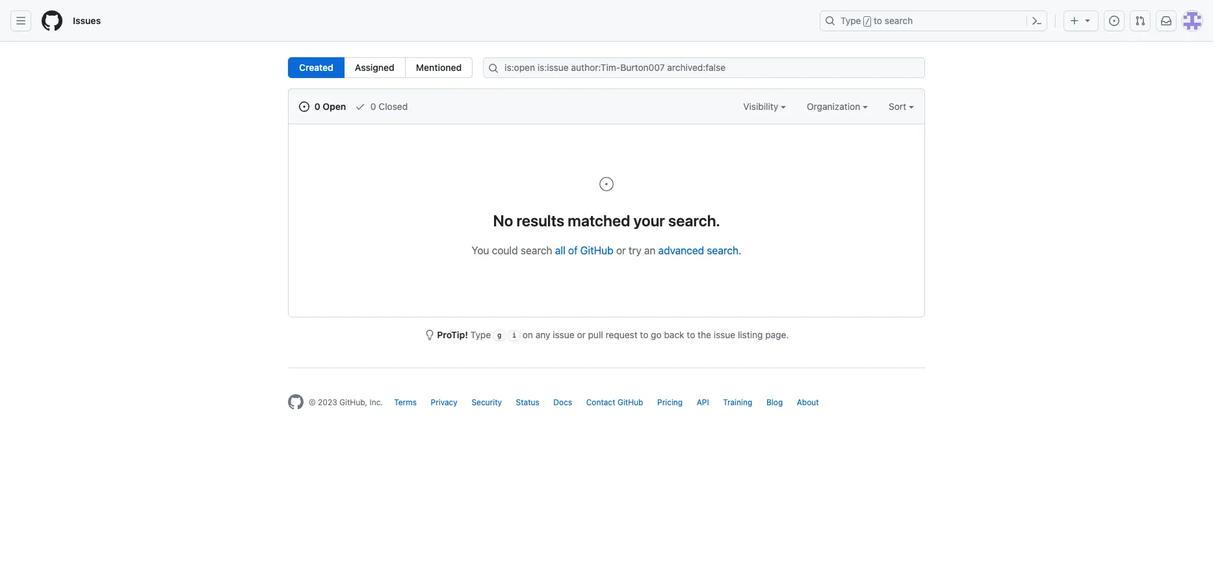 Task type: locate. For each thing, give the bounding box(es) containing it.
0 inside 'link'
[[315, 101, 321, 112]]

issue opened image up no results matched your search.
[[599, 176, 615, 192]]

0 horizontal spatial issue
[[553, 329, 575, 340]]

advanced
[[659, 245, 705, 256]]

github
[[581, 245, 614, 256], [618, 398, 644, 407]]

organization
[[807, 101, 863, 112]]

visibility button
[[744, 100, 787, 113]]

github right of
[[581, 245, 614, 256]]

0 left open on the top of page
[[315, 101, 321, 112]]

issue opened image inside the 0 open 'link'
[[299, 101, 310, 112]]

type left g
[[471, 329, 491, 340]]

issue opened image left git pull request image
[[1110, 16, 1120, 26]]

go
[[651, 329, 662, 340]]

search left all
[[521, 245, 553, 256]]

0 vertical spatial homepage image
[[42, 10, 62, 31]]

0
[[315, 101, 321, 112], [371, 101, 376, 112]]

the
[[698, 329, 712, 340]]

advanced search link
[[659, 245, 739, 256]]

to
[[874, 15, 883, 26], [640, 329, 649, 340], [687, 329, 696, 340]]

command palette image
[[1032, 16, 1043, 26]]

0 horizontal spatial or
[[577, 329, 586, 340]]

api
[[697, 398, 710, 407]]

organization button
[[807, 100, 869, 113]]

search
[[885, 15, 914, 26], [521, 245, 553, 256], [707, 245, 739, 256]]

any
[[536, 329, 551, 340]]

on
[[523, 329, 533, 340]]

homepage image
[[42, 10, 62, 31], [288, 394, 304, 410]]

search image
[[489, 63, 499, 74]]

i
[[512, 331, 517, 340]]

issue right the
[[714, 329, 736, 340]]

2 horizontal spatial issue opened image
[[1110, 16, 1120, 26]]

1 vertical spatial type
[[471, 329, 491, 340]]

0 horizontal spatial github
[[581, 245, 614, 256]]

0 horizontal spatial homepage image
[[42, 10, 62, 31]]

to left the
[[687, 329, 696, 340]]

github right contact
[[618, 398, 644, 407]]

1 vertical spatial homepage image
[[288, 394, 304, 410]]

visibility
[[744, 101, 781, 112]]

issues element
[[288, 57, 473, 78]]

your
[[634, 211, 665, 230]]

0 for closed
[[371, 101, 376, 112]]

©
[[309, 398, 316, 407]]

1 horizontal spatial homepage image
[[288, 394, 304, 410]]

0 horizontal spatial 0
[[315, 101, 321, 112]]

issue right any
[[553, 329, 575, 340]]

search right /
[[885, 15, 914, 26]]

mentioned
[[416, 62, 462, 73]]

1 0 from the left
[[315, 101, 321, 112]]

issue opened image
[[1110, 16, 1120, 26], [299, 101, 310, 112], [599, 176, 615, 192]]

type left /
[[841, 15, 862, 26]]

0 horizontal spatial to
[[640, 329, 649, 340]]

to left go
[[640, 329, 649, 340]]

1 vertical spatial issue opened image
[[299, 101, 310, 112]]

open
[[323, 101, 346, 112]]

an
[[645, 245, 656, 256]]

0 closed
[[368, 101, 408, 112]]

1 vertical spatial github
[[618, 398, 644, 407]]

sort button
[[889, 100, 915, 113]]

or
[[617, 245, 626, 256], [577, 329, 586, 340]]

training link
[[724, 398, 753, 407]]

protip!
[[437, 329, 468, 340]]

search down search.
[[707, 245, 739, 256]]

created
[[299, 62, 334, 73]]

status link
[[516, 398, 540, 407]]

created link
[[288, 57, 345, 78]]

1 horizontal spatial or
[[617, 245, 626, 256]]

g
[[498, 331, 502, 340]]

2 horizontal spatial to
[[874, 15, 883, 26]]

issue opened image left 0 open
[[299, 101, 310, 112]]

results
[[517, 211, 565, 230]]

or left try
[[617, 245, 626, 256]]

2 issue from the left
[[714, 329, 736, 340]]

2023
[[318, 398, 337, 407]]

1 horizontal spatial type
[[841, 15, 862, 26]]

type
[[841, 15, 862, 26], [471, 329, 491, 340]]

homepage image left ©
[[288, 394, 304, 410]]

try
[[629, 245, 642, 256]]

or left pull
[[577, 329, 586, 340]]

check image
[[355, 101, 366, 112]]

1 horizontal spatial issue
[[714, 329, 736, 340]]

0 vertical spatial github
[[581, 245, 614, 256]]

0 horizontal spatial search
[[521, 245, 553, 256]]

1 horizontal spatial github
[[618, 398, 644, 407]]

listing
[[738, 329, 763, 340]]

2 vertical spatial issue opened image
[[599, 176, 615, 192]]

you could search all of github or try an advanced search .
[[472, 245, 742, 256]]

all of github link
[[555, 245, 614, 256]]

to right /
[[874, 15, 883, 26]]

1 horizontal spatial search
[[707, 245, 739, 256]]

0 right check image
[[371, 101, 376, 112]]

pricing link
[[658, 398, 683, 407]]

0 for open
[[315, 101, 321, 112]]

1 vertical spatial or
[[577, 329, 586, 340]]

issue
[[553, 329, 575, 340], [714, 329, 736, 340]]

1 horizontal spatial 0
[[371, 101, 376, 112]]

0 horizontal spatial issue opened image
[[299, 101, 310, 112]]

.
[[739, 245, 742, 256]]

2 horizontal spatial search
[[885, 15, 914, 26]]

homepage image left issues
[[42, 10, 62, 31]]

2 0 from the left
[[371, 101, 376, 112]]

contact
[[587, 398, 616, 407]]

0 horizontal spatial type
[[471, 329, 491, 340]]



Task type: describe. For each thing, give the bounding box(es) containing it.
Search all issues text field
[[484, 57, 926, 78]]

inc.
[[370, 398, 383, 407]]

security
[[472, 398, 502, 407]]

privacy
[[431, 398, 458, 407]]

light bulb image
[[425, 330, 435, 340]]

all
[[555, 245, 566, 256]]

of
[[569, 245, 578, 256]]

sort
[[889, 101, 907, 112]]

issues
[[73, 15, 101, 26]]

triangle down image
[[1083, 15, 1094, 25]]

you
[[472, 245, 490, 256]]

0 open link
[[299, 100, 346, 113]]

mentioned link
[[405, 57, 473, 78]]

could
[[492, 245, 518, 256]]

search.
[[669, 211, 721, 230]]

request
[[606, 329, 638, 340]]

Issues search field
[[484, 57, 926, 78]]

no results matched your search.
[[493, 211, 721, 230]]

security link
[[472, 398, 502, 407]]

docs
[[554, 398, 573, 407]]

terms
[[394, 398, 417, 407]]

training
[[724, 398, 753, 407]]

github,
[[340, 398, 368, 407]]

0 vertical spatial issue opened image
[[1110, 16, 1120, 26]]

0 vertical spatial type
[[841, 15, 862, 26]]

matched
[[568, 211, 631, 230]]

0 open
[[312, 101, 346, 112]]

notifications image
[[1162, 16, 1172, 26]]

pricing
[[658, 398, 683, 407]]

closed
[[379, 101, 408, 112]]

terms link
[[394, 398, 417, 407]]

docs link
[[554, 398, 573, 407]]

status
[[516, 398, 540, 407]]

blog link
[[767, 398, 783, 407]]

0 vertical spatial or
[[617, 245, 626, 256]]

page.
[[766, 329, 789, 340]]

pull
[[588, 329, 604, 340]]

1 horizontal spatial issue opened image
[[599, 176, 615, 192]]

about
[[797, 398, 820, 407]]

© 2023 github, inc.
[[309, 398, 383, 407]]

contact github
[[587, 398, 644, 407]]

type / to search
[[841, 15, 914, 26]]

api link
[[697, 398, 710, 407]]

back
[[665, 329, 685, 340]]

git pull request image
[[1136, 16, 1146, 26]]

0 closed link
[[355, 100, 408, 113]]

1 horizontal spatial to
[[687, 329, 696, 340]]

1 issue from the left
[[553, 329, 575, 340]]

protip! type g
[[437, 329, 502, 340]]

contact github link
[[587, 398, 644, 407]]

plus image
[[1070, 16, 1081, 26]]

privacy link
[[431, 398, 458, 407]]

/
[[866, 17, 870, 26]]

blog
[[767, 398, 783, 407]]

assigned link
[[344, 57, 406, 78]]

i on any issue or pull request to go back to the issue listing page.
[[512, 329, 789, 340]]

assigned
[[355, 62, 395, 73]]

no
[[493, 211, 514, 230]]

about link
[[797, 398, 820, 407]]



Task type: vqa. For each thing, say whether or not it's contained in the screenshot.
middle dot fill icon
no



